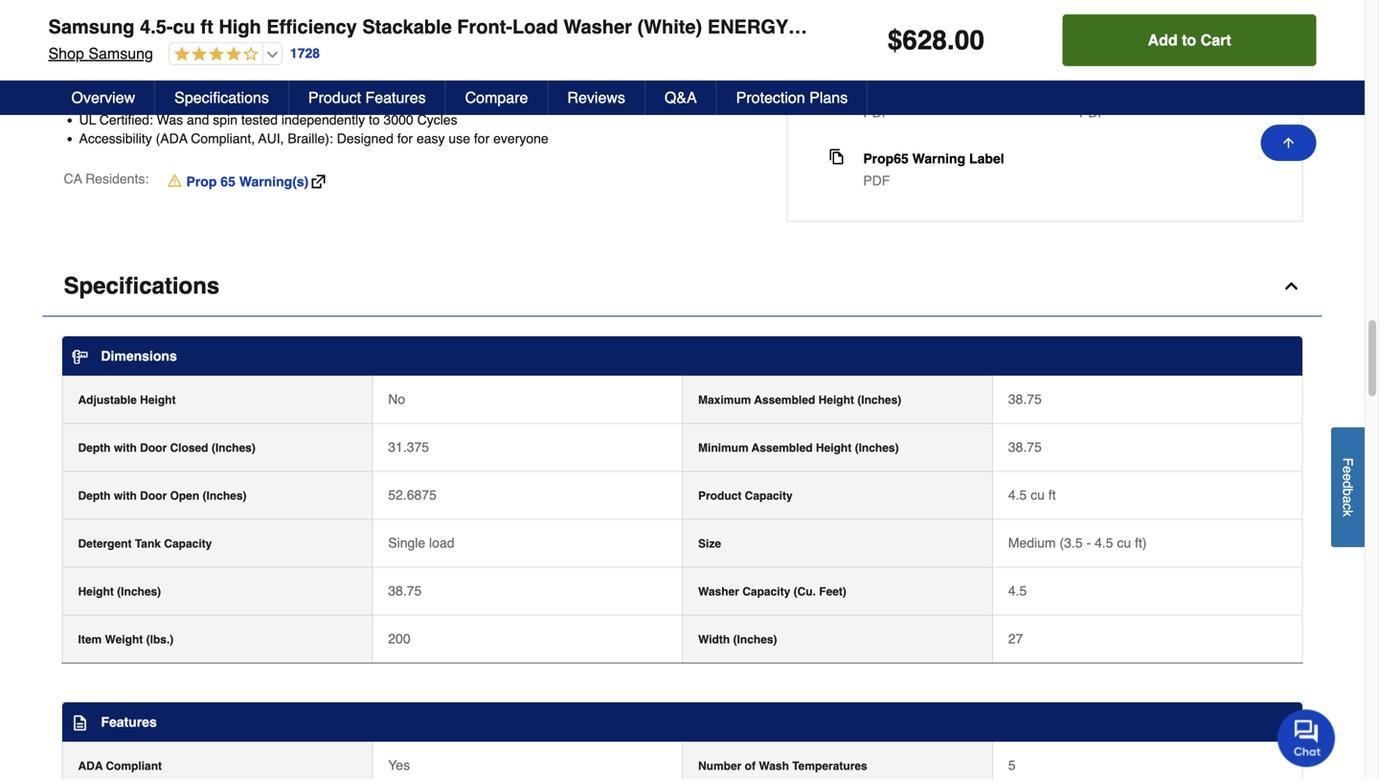 Task type: vqa. For each thing, say whether or not it's contained in the screenshot.


Task type: locate. For each thing, give the bounding box(es) containing it.
1 vertical spatial document image
[[829, 81, 845, 96]]

2 more from the left
[[466, 75, 497, 90]]

tested
[[241, 112, 278, 127]]

yes
[[388, 757, 410, 773]]

adjustable
[[78, 393, 137, 407]]

use and care manual link
[[864, 81, 999, 100]]

628
[[903, 25, 948, 56]]

e up b
[[1341, 473, 1356, 481]]

guide inside warranty guide pdf
[[925, 15, 963, 30]]

0 vertical spatial 38.75
[[1009, 391, 1042, 407]]

of left wash
[[745, 759, 756, 773]]

star up easy
[[139, 37, 174, 52]]

0 horizontal spatial product
[[308, 89, 361, 106]]

link icon image
[[312, 175, 325, 189]]

number
[[699, 759, 742, 773]]

assembled up minimum assembled height (inches)
[[755, 393, 816, 407]]

1 vertical spatial in
[[444, 93, 454, 109]]

00
[[955, 25, 985, 56]]

prop65
[[864, 151, 909, 166]]

pdf inside warranty guide pdf
[[864, 37, 891, 52]]

convenience
[[337, 56, 412, 71]]

and right use
[[892, 83, 916, 98]]

1 vertical spatial to
[[369, 112, 380, 127]]

of left your
[[416, 56, 427, 71]]

ft
[[201, 16, 213, 38], [1049, 487, 1057, 502]]

with up detergent tank capacity
[[114, 489, 137, 502]]

0 horizontal spatial drum
[[265, 75, 296, 90]]

document image left use
[[829, 81, 845, 96]]

eliminates
[[156, 18, 218, 34]]

1 vertical spatial depth
[[78, 441, 111, 455]]

washer up width
[[699, 585, 740, 598]]

document image left prop65
[[829, 149, 845, 164]]

height down maximum assembled height (inches)
[[816, 441, 852, 455]]

star
[[794, 16, 845, 38], [139, 37, 174, 52]]

for right use
[[474, 131, 490, 146]]

protection plans
[[737, 89, 848, 106]]

add
[[1148, 31, 1178, 49]]

to inside "self clean+: eliminates 99% of bacteria in the drum energy star certified: eco-friendly and energy efficient smart care: easy troubleshooting from the convenience of your smartphone swirl+ drum interior: improved drum pattern extracts more water more quickly closet-depth fit: space-saving design for flexible installation in any space ul certified: was and spin tested independently to 3000 cycles accessibility (ada compliant, aui, braille): designed for easy use for everyone"
[[369, 112, 380, 127]]

drum up design
[[265, 75, 296, 90]]

document image for prop65 warning label
[[829, 149, 845, 164]]

pdf down prop65
[[864, 173, 891, 188]]

1 vertical spatial with
[[114, 489, 137, 502]]

0 horizontal spatial cu
[[173, 16, 195, 38]]

0 vertical spatial specifications button
[[155, 80, 289, 115]]

1 with from the top
[[114, 441, 137, 455]]

more up any
[[466, 75, 497, 90]]

1 vertical spatial 38.75
[[1009, 439, 1042, 455]]

door for 31.375
[[140, 441, 167, 455]]

1 horizontal spatial in
[[444, 93, 454, 109]]

capacity right the tank
[[164, 537, 212, 550]]

and down the space-
[[187, 112, 209, 127]]

pdf down dimensions guide link
[[1080, 105, 1107, 120]]

1 vertical spatial samsung
[[88, 45, 153, 62]]

compliant,
[[191, 131, 255, 146]]

depth inside "self clean+: eliminates 99% of bacteria in the drum energy star certified: eco-friendly and energy efficient smart care: easy troubleshooting from the convenience of your smartphone swirl+ drum interior: improved drum pattern extracts more water more quickly closet-depth fit: space-saving design for flexible installation in any space ul certified: was and spin tested independently to 3000 cycles accessibility (ada compliant, aui, braille): designed for easy use for everyone"
[[122, 93, 157, 109]]

0 vertical spatial capacity
[[745, 489, 793, 502]]

3000
[[384, 112, 414, 127]]

4.5 cu ft
[[1009, 487, 1057, 502]]

e
[[1341, 466, 1356, 473], [1341, 473, 1356, 481]]

prop 65 warning(s)
[[186, 174, 309, 189]]

(inches) up minimum assembled height (inches)
[[858, 393, 902, 407]]

specifications up spin
[[175, 89, 269, 106]]

chat invite button image
[[1278, 709, 1337, 767]]

energy up 'smart'
[[79, 37, 136, 52]]

1 vertical spatial and
[[892, 83, 916, 98]]

0 horizontal spatial ft
[[201, 16, 213, 38]]

maximum
[[699, 393, 752, 407]]

(white)
[[638, 16, 703, 38]]

your
[[431, 56, 457, 71]]

(inches) right width
[[734, 633, 778, 646]]

capacity left (cu.
[[743, 585, 791, 598]]

1 horizontal spatial ft
[[1049, 487, 1057, 502]]

0 vertical spatial depth
[[122, 93, 157, 109]]

pdf inside dimensions guide pdf
[[1080, 105, 1107, 120]]

1 vertical spatial washer
[[699, 585, 740, 598]]

braille):
[[288, 131, 333, 146]]

1 vertical spatial cu
[[1031, 487, 1045, 502]]

0 horizontal spatial and
[[187, 112, 209, 127]]

single load
[[388, 535, 455, 550]]

product up independently at the left of the page
[[308, 89, 361, 106]]

efficient
[[381, 37, 427, 52]]

product for product features
[[308, 89, 361, 106]]

certified: down eliminates
[[178, 37, 231, 52]]

guide for warranty guide pdf
[[925, 15, 963, 30]]

1 horizontal spatial more
[[466, 75, 497, 90]]

guide for dimensions guide pdf
[[1160, 83, 1198, 98]]

installation
[[377, 93, 440, 109]]

1 vertical spatial dimensions
[[101, 348, 177, 364]]

star up plans
[[794, 16, 845, 38]]

5
[[1009, 757, 1016, 773]]

with down adjustable height
[[114, 441, 137, 455]]

space-
[[183, 93, 226, 109]]

0 horizontal spatial certified:
[[99, 112, 153, 127]]

0 horizontal spatial star
[[139, 37, 174, 52]]

in
[[319, 18, 329, 34], [444, 93, 454, 109]]

2 vertical spatial capacity
[[743, 585, 791, 598]]

2 vertical spatial of
[[745, 759, 756, 773]]

4.5 up 27
[[1009, 583, 1027, 598]]

cu up easy
[[173, 16, 195, 38]]

independently
[[282, 112, 365, 127]]

$ 628 . 00
[[888, 25, 985, 56]]

features up compliant
[[101, 714, 157, 730]]

k
[[1341, 510, 1356, 517]]

0 vertical spatial certified:
[[178, 37, 231, 52]]

0 horizontal spatial to
[[369, 112, 380, 127]]

1 vertical spatial features
[[101, 714, 157, 730]]

0 vertical spatial and
[[310, 37, 332, 52]]

product features
[[308, 89, 426, 106]]

1 vertical spatial 4.5
[[1095, 535, 1114, 550]]

product inside button
[[308, 89, 361, 106]]

guide for energy guide
[[1129, 15, 1167, 30]]

2 horizontal spatial of
[[745, 759, 756, 773]]

1 horizontal spatial star
[[794, 16, 845, 38]]

door left closed
[[140, 441, 167, 455]]

0 horizontal spatial washer
[[564, 16, 632, 38]]

item weight (lbs.)
[[78, 633, 174, 646]]

cu
[[173, 16, 195, 38], [1031, 487, 1045, 502], [1118, 535, 1132, 550]]

depth down 'drum'
[[122, 93, 157, 109]]

in right bacteria
[[319, 18, 329, 34]]

ft up medium
[[1049, 487, 1057, 502]]

(inches) right the open
[[203, 489, 247, 502]]

a
[[1341, 496, 1356, 503]]

0 horizontal spatial more
[[396, 75, 426, 90]]

1 horizontal spatial of
[[416, 56, 427, 71]]

f e e d b a c k button
[[1332, 427, 1365, 547]]

height up depth with door closed (inches)
[[140, 393, 176, 407]]

flexible
[[331, 93, 373, 109]]

capacity down minimum assembled height (inches)
[[745, 489, 793, 502]]

0 vertical spatial ft
[[201, 16, 213, 38]]

specifications up dimensions icon
[[64, 272, 220, 299]]

drum up energy
[[355, 18, 386, 34]]

1 horizontal spatial features
[[366, 89, 426, 106]]

features up 3000
[[366, 89, 426, 106]]

1 horizontal spatial product
[[699, 489, 742, 502]]

guide
[[925, 15, 963, 30], [1129, 15, 1167, 30], [1160, 83, 1198, 98]]

1 vertical spatial door
[[140, 489, 167, 502]]

for
[[312, 93, 327, 109], [397, 131, 413, 146], [474, 131, 490, 146]]

care:
[[119, 56, 151, 71]]

1 vertical spatial of
[[416, 56, 427, 71]]

38.75 for 31.375
[[1009, 439, 1042, 455]]

1 vertical spatial product
[[699, 489, 742, 502]]

number of wash temperatures
[[699, 759, 868, 773]]

c
[[1341, 503, 1356, 510]]

dimensions inside dimensions guide pdf
[[1080, 83, 1156, 98]]

more up installation
[[396, 75, 426, 90]]

0 horizontal spatial dimensions
[[101, 348, 177, 364]]

space
[[483, 93, 519, 109]]

for down pattern on the top left of page
[[312, 93, 327, 109]]

ft left "99%"
[[201, 16, 213, 38]]

height
[[140, 393, 176, 407], [819, 393, 855, 407], [816, 441, 852, 455], [78, 585, 114, 598]]

specifications
[[175, 89, 269, 106], [64, 272, 220, 299]]

cu up medium
[[1031, 487, 1045, 502]]

2 e from the top
[[1341, 473, 1356, 481]]

1 horizontal spatial and
[[310, 37, 332, 52]]

smart
[[79, 56, 115, 71]]

use
[[864, 83, 888, 98]]

depth down adjustable
[[78, 441, 111, 455]]

0 horizontal spatial in
[[319, 18, 329, 34]]

height up minimum assembled height (inches)
[[819, 393, 855, 407]]

guide inside energy guide link
[[1129, 15, 1167, 30]]

smartphone
[[461, 56, 532, 71]]

and up from at left
[[310, 37, 332, 52]]

depth for 31.375
[[78, 441, 111, 455]]

0 vertical spatial with
[[114, 441, 137, 455]]

cu left ft) at bottom right
[[1118, 535, 1132, 550]]

pdf down use
[[864, 105, 891, 120]]

assembled
[[755, 393, 816, 407], [752, 441, 813, 455]]

1 horizontal spatial dimensions
[[1080, 83, 1156, 98]]

1 door from the top
[[140, 441, 167, 455]]

pdf down warranty
[[864, 37, 891, 52]]

self clean+: eliminates 99% of bacteria in the drum energy star certified: eco-friendly and energy efficient smart care: easy troubleshooting from the convenience of your smartphone swirl+ drum interior: improved drum pattern extracts more water more quickly closet-depth fit: space-saving design for flexible installation in any space ul certified: was and spin tested independently to 3000 cycles accessibility (ada compliant, aui, braille): designed for easy use for everyone
[[79, 18, 549, 146]]

drum
[[120, 75, 152, 90]]

guide inside dimensions guide pdf
[[1160, 83, 1198, 98]]

document image
[[1045, 13, 1061, 28], [829, 81, 845, 96], [829, 149, 845, 164]]

manual
[[953, 83, 999, 98]]

d
[[1341, 481, 1356, 488]]

to up designed
[[369, 112, 380, 127]]

adjustable height
[[78, 393, 176, 407]]

single
[[388, 535, 426, 550]]

with
[[114, 441, 137, 455], [114, 489, 137, 502]]

1 horizontal spatial energy
[[708, 16, 789, 38]]

1 horizontal spatial cu
[[1031, 487, 1045, 502]]

(inches)
[[858, 393, 902, 407], [212, 441, 256, 455], [855, 441, 899, 455], [203, 489, 247, 502], [117, 585, 161, 598], [734, 633, 778, 646]]

washer right load
[[564, 16, 632, 38]]

dimensions right document image
[[1080, 83, 1156, 98]]

height up item
[[78, 585, 114, 598]]

of
[[252, 18, 264, 34], [416, 56, 427, 71], [745, 759, 756, 773]]

4.5 right -
[[1095, 535, 1114, 550]]

samsung up "shop samsung"
[[48, 16, 135, 38]]

door
[[140, 441, 167, 455], [140, 489, 167, 502]]

quickly
[[501, 75, 542, 90]]

1 vertical spatial assembled
[[752, 441, 813, 455]]

product features button
[[289, 80, 446, 115]]

in down water on the top left of page
[[444, 93, 454, 109]]

4.5 up medium
[[1009, 487, 1027, 502]]

specifications button
[[155, 80, 289, 115], [43, 256, 1323, 317]]

2 horizontal spatial cu
[[1118, 535, 1132, 550]]

to right 'add'
[[1183, 31, 1197, 49]]

31.375
[[388, 439, 429, 455]]

2 door from the top
[[140, 489, 167, 502]]

of up eco-
[[252, 18, 264, 34]]

certified: up accessibility
[[99, 112, 153, 127]]

e up d
[[1341, 466, 1356, 473]]

2 with from the top
[[114, 489, 137, 502]]

0 vertical spatial door
[[140, 441, 167, 455]]

0 vertical spatial features
[[366, 89, 426, 106]]

2 horizontal spatial and
[[892, 83, 916, 98]]

star inside "self clean+: eliminates 99% of bacteria in the drum energy star certified: eco-friendly and energy efficient smart care: easy troubleshooting from the convenience of your smartphone swirl+ drum interior: improved drum pattern extracts more water more quickly closet-depth fit: space-saving design for flexible installation in any space ul certified: was and spin tested independently to 3000 cycles accessibility (ada compliant, aui, braille): designed for easy use for everyone"
[[139, 37, 174, 52]]

assembled down maximum assembled height (inches)
[[752, 441, 813, 455]]

product down minimum
[[699, 489, 742, 502]]

0 vertical spatial washer
[[564, 16, 632, 38]]

dimensions up adjustable height
[[101, 348, 177, 364]]

99%
[[222, 18, 249, 34]]

plans
[[810, 89, 848, 106]]

depth up detergent
[[78, 489, 111, 502]]

samsung down clean+:
[[88, 45, 153, 62]]

dimensions for dimensions guide pdf
[[1080, 83, 1156, 98]]

with for 31.375
[[114, 441, 137, 455]]

product
[[308, 89, 361, 106], [699, 489, 742, 502]]

4.5
[[1009, 487, 1027, 502], [1095, 535, 1114, 550], [1009, 583, 1027, 598]]

2 vertical spatial 4.5
[[1009, 583, 1027, 598]]

1 horizontal spatial drum
[[355, 18, 386, 34]]

1 horizontal spatial washer
[[699, 585, 740, 598]]

0 horizontal spatial energy
[[79, 37, 136, 52]]

0 vertical spatial 4.5
[[1009, 487, 1027, 502]]

door left the open
[[140, 489, 167, 502]]

chevron up image
[[1283, 276, 1302, 295]]

no
[[388, 391, 405, 407]]

for down 3000
[[397, 131, 413, 146]]

0 vertical spatial dimensions
[[1080, 83, 1156, 98]]

washer
[[564, 16, 632, 38], [699, 585, 740, 598]]

1 horizontal spatial to
[[1183, 31, 1197, 49]]

1 vertical spatial specifications button
[[43, 256, 1323, 317]]

capacity for 38.75
[[743, 585, 791, 598]]

0 vertical spatial drum
[[355, 18, 386, 34]]

depth
[[122, 93, 157, 109], [78, 441, 111, 455], [78, 489, 111, 502]]

the up energy
[[333, 18, 352, 34]]

0 vertical spatial product
[[308, 89, 361, 106]]

2 vertical spatial depth
[[78, 489, 111, 502]]

2 vertical spatial document image
[[829, 149, 845, 164]]

(inches) right closed
[[212, 441, 256, 455]]

(inches) down detergent tank capacity
[[117, 585, 161, 598]]

energy up 'protection'
[[708, 16, 789, 38]]

0 vertical spatial of
[[252, 18, 264, 34]]

document image left energy
[[1045, 13, 1061, 28]]

f
[[1341, 458, 1356, 466]]

clean+:
[[106, 18, 153, 34]]

the up pattern on the top left of page
[[315, 56, 333, 71]]

65
[[221, 174, 236, 189]]

0 vertical spatial document image
[[1045, 13, 1061, 28]]

(3.5
[[1060, 535, 1083, 550]]

features
[[366, 89, 426, 106], [101, 714, 157, 730]]

0 vertical spatial assembled
[[755, 393, 816, 407]]

label
[[970, 151, 1005, 166]]

0 vertical spatial to
[[1183, 31, 1197, 49]]

2 vertical spatial and
[[187, 112, 209, 127]]

design
[[268, 93, 308, 109]]

1 vertical spatial the
[[315, 56, 333, 71]]



Task type: describe. For each thing, give the bounding box(es) containing it.
overview button
[[52, 80, 155, 115]]

any
[[458, 93, 479, 109]]

52.6875
[[388, 487, 437, 502]]

item
[[78, 633, 102, 646]]

warning
[[913, 151, 966, 166]]

ca
[[64, 171, 82, 187]]

38.75 for no
[[1009, 391, 1042, 407]]

closed
[[170, 441, 208, 455]]

bacteria
[[267, 18, 315, 34]]

$
[[888, 25, 903, 56]]

(inches) down maximum assembled height (inches)
[[855, 441, 899, 455]]

assembled for 31.375
[[752, 441, 813, 455]]

self
[[79, 18, 102, 34]]

door for 52.6875
[[140, 489, 167, 502]]

spin
[[213, 112, 238, 127]]

easy
[[155, 56, 185, 71]]

warranty
[[864, 15, 921, 30]]

use
[[449, 131, 471, 146]]

warning image
[[168, 173, 182, 189]]

everyone
[[494, 131, 549, 146]]

shop
[[48, 45, 84, 62]]

weight
[[105, 633, 143, 646]]

-
[[1087, 535, 1092, 550]]

compliant
[[106, 759, 162, 773]]

eco-
[[235, 37, 263, 52]]

depth with door open (inches)
[[78, 489, 247, 502]]

ft)
[[1136, 535, 1147, 550]]

front-
[[457, 16, 513, 38]]

fit:
[[161, 93, 180, 109]]

load
[[513, 16, 558, 38]]

1 vertical spatial drum
[[265, 75, 296, 90]]

1 more from the left
[[396, 75, 426, 90]]

1 horizontal spatial certified:
[[178, 37, 231, 52]]

feet)
[[820, 585, 847, 598]]

medium (3.5 - 4.5 cu ft)
[[1009, 535, 1147, 550]]

energy inside "self clean+: eliminates 99% of bacteria in the drum energy star certified: eco-friendly and energy efficient smart care: easy troubleshooting from the convenience of your smartphone swirl+ drum interior: improved drum pattern extracts more water more quickly closet-depth fit: space-saving design for flexible installation in any space ul certified: was and spin tested independently to 3000 cycles accessibility (ada compliant, aui, braille): designed for easy use for everyone"
[[79, 37, 136, 52]]

notes image
[[72, 715, 88, 731]]

add to cart
[[1148, 31, 1232, 49]]

4.5 for 4.5 cu ft
[[1009, 487, 1027, 502]]

shop samsung
[[48, 45, 153, 62]]

0 horizontal spatial for
[[312, 93, 327, 109]]

q&a
[[665, 89, 697, 106]]

protection plans button
[[717, 80, 868, 115]]

0 horizontal spatial features
[[101, 714, 157, 730]]

pdf inside prop65 warning label pdf
[[864, 173, 891, 188]]

1 vertical spatial ft
[[1049, 487, 1057, 502]]

assembled for no
[[755, 393, 816, 407]]

friendly
[[263, 37, 306, 52]]

arrow up image
[[1282, 135, 1297, 150]]

efficiency
[[267, 16, 357, 38]]

stackable
[[363, 16, 452, 38]]

was
[[157, 112, 183, 127]]

use and care manual pdf
[[864, 83, 999, 120]]

to inside button
[[1183, 31, 1197, 49]]

depth with door closed (inches)
[[78, 441, 256, 455]]

open
[[170, 489, 199, 502]]

1 vertical spatial specifications
[[64, 272, 220, 299]]

cycles
[[417, 112, 458, 127]]

dimensions image
[[72, 349, 88, 365]]

samsung 4.5-cu ft high efficiency stackable front-load washer (white) energy star
[[48, 16, 845, 38]]

document image for energy guide
[[1045, 13, 1061, 28]]

ca residents:
[[64, 171, 149, 187]]

size
[[699, 537, 722, 550]]

1 vertical spatial capacity
[[164, 537, 212, 550]]

0 horizontal spatial of
[[252, 18, 264, 34]]

easy
[[417, 131, 445, 146]]

prop
[[186, 174, 217, 189]]

dimensions guide link
[[1080, 81, 1198, 100]]

temperatures
[[793, 759, 868, 773]]

closet-
[[79, 93, 122, 109]]

maximum assembled height (inches)
[[699, 393, 902, 407]]

features inside button
[[366, 89, 426, 106]]

designed
[[337, 131, 394, 146]]

q&a button
[[646, 80, 717, 115]]

(cu.
[[794, 585, 816, 598]]

accessibility
[[79, 131, 152, 146]]

energy
[[336, 37, 377, 52]]

document image
[[1045, 81, 1061, 96]]

1 horizontal spatial for
[[397, 131, 413, 146]]

detergent tank capacity
[[78, 537, 212, 550]]

capacity for 52.6875
[[745, 489, 793, 502]]

1 e from the top
[[1341, 466, 1356, 473]]

.
[[948, 25, 955, 56]]

and inside the use and care manual pdf
[[892, 83, 916, 98]]

pdf inside the use and care manual pdf
[[864, 105, 891, 120]]

0 vertical spatial cu
[[173, 16, 195, 38]]

0 vertical spatial the
[[333, 18, 352, 34]]

document image for use and care manual
[[829, 81, 845, 96]]

(ada
[[156, 131, 188, 146]]

4.5-
[[140, 16, 173, 38]]

0 vertical spatial samsung
[[48, 16, 135, 38]]

4.2 stars image
[[170, 46, 259, 64]]

warning(s)
[[239, 174, 309, 189]]

warranty guide link
[[864, 13, 963, 32]]

prop65 warning label link
[[864, 149, 1005, 168]]

interior:
[[156, 75, 202, 90]]

2 vertical spatial cu
[[1118, 535, 1132, 550]]

water
[[430, 75, 463, 90]]

width
[[699, 633, 730, 646]]

prop 65 warning(s) link
[[168, 172, 325, 191]]

energy guide
[[1080, 15, 1167, 30]]

ul
[[79, 112, 96, 127]]

0 vertical spatial specifications
[[175, 89, 269, 106]]

1 vertical spatial certified:
[[99, 112, 153, 127]]

load
[[429, 535, 455, 550]]

b
[[1341, 488, 1356, 496]]

compare button
[[446, 80, 549, 115]]

dimensions for dimensions
[[101, 348, 177, 364]]

product for product capacity
[[699, 489, 742, 502]]

0 vertical spatial in
[[319, 18, 329, 34]]

with for 52.6875
[[114, 489, 137, 502]]

2 vertical spatial 38.75
[[388, 583, 422, 598]]

depth for 52.6875
[[78, 489, 111, 502]]

ada compliant
[[78, 759, 162, 773]]

add to cart button
[[1063, 14, 1317, 66]]

care
[[920, 83, 949, 98]]

4.5 for 4.5
[[1009, 583, 1027, 598]]

residents:
[[85, 171, 149, 187]]

high
[[219, 16, 261, 38]]

detergent
[[78, 537, 132, 550]]

2 horizontal spatial for
[[474, 131, 490, 146]]

aui,
[[258, 131, 284, 146]]



